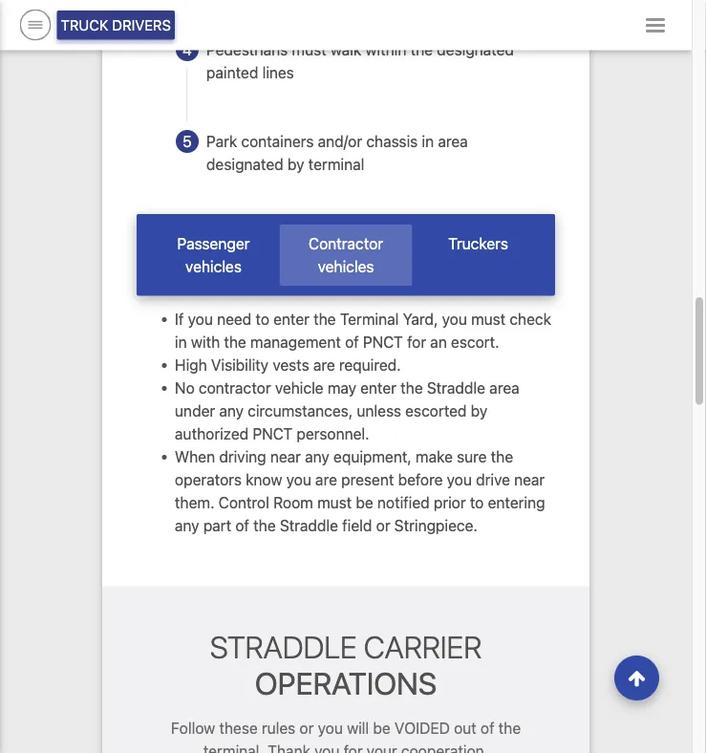 Task type: locate. For each thing, give the bounding box(es) containing it.
area
[[438, 132, 468, 151], [490, 378, 520, 397]]

1 vertical spatial of
[[236, 516, 250, 534]]

driving
[[219, 447, 266, 465]]

1 horizontal spatial any
[[219, 401, 244, 420]]

2 horizontal spatial any
[[305, 447, 330, 465]]

be up your
[[373, 720, 391, 738]]

if
[[175, 310, 184, 328]]

truck drivers
[[61, 17, 171, 33]]

1 vertical spatial for
[[344, 743, 363, 753]]

0 vertical spatial near
[[270, 447, 301, 465]]

be down "present"
[[356, 493, 374, 511]]

control
[[219, 493, 270, 511]]

rules
[[262, 720, 296, 738]]

are left "present"
[[316, 470, 337, 488]]

tab list
[[137, 214, 555, 296]]

the down control
[[254, 516, 276, 534]]

1 vertical spatial to
[[470, 493, 484, 511]]

operators
[[175, 470, 242, 488]]

contractor
[[309, 235, 383, 253]]

1 horizontal spatial pnct
[[363, 333, 403, 351]]

room
[[274, 493, 313, 511]]

must inside pedestrians must walk within the designated painted lines
[[292, 41, 327, 59]]

0 horizontal spatial of
[[236, 516, 250, 534]]

the up management
[[314, 310, 336, 328]]

of down control
[[236, 516, 250, 534]]

2 horizontal spatial of
[[481, 720, 495, 738]]

operations
[[255, 665, 437, 702]]

vehicles down contractor
[[318, 258, 374, 276]]

0 horizontal spatial to
[[256, 310, 270, 328]]

within
[[366, 41, 407, 59]]

passenger
[[177, 235, 250, 253]]

straddle up escorted
[[427, 378, 486, 397]]

must
[[292, 41, 327, 59], [471, 310, 506, 328], [317, 493, 352, 511]]

area down the escort.
[[490, 378, 520, 397]]

management
[[250, 333, 341, 351]]

must left walk
[[292, 41, 327, 59]]

1 horizontal spatial or
[[376, 516, 391, 534]]

are up may
[[313, 356, 335, 374]]

0 vertical spatial be
[[356, 493, 374, 511]]

1 horizontal spatial in
[[422, 132, 434, 151]]

the right out
[[499, 720, 521, 738]]

0 horizontal spatial any
[[175, 516, 199, 534]]

1 vertical spatial pnct
[[253, 424, 293, 443]]

vehicles
[[185, 258, 242, 276], [318, 258, 374, 276]]

1 vertical spatial near
[[514, 470, 545, 488]]

vehicles inside contractor vehicles
[[318, 258, 374, 276]]

vehicles for contractor vehicles
[[318, 258, 374, 276]]

1 horizontal spatial of
[[345, 333, 359, 351]]

of
[[345, 333, 359, 351], [236, 516, 250, 534], [481, 720, 495, 738]]

for inside if you need to enter the terminal yard, you must check in with the management of pnct for an escort. high visibility vests are required. no contractor vehicle may enter the straddle area under any circumstances, unless escorted by authorized pnct personnel. when driving near any equipment, make sure the operators know you are present before you drive near them. control room must be notified prior to entering any part of the straddle field or stringpiece.
[[407, 333, 426, 351]]

0 horizontal spatial in
[[175, 333, 187, 351]]

for down "will"
[[344, 743, 363, 753]]

1 vertical spatial or
[[300, 720, 314, 738]]

vehicles for passenger vehicles
[[185, 258, 242, 276]]

painted
[[207, 64, 258, 82]]

passenger vehicles
[[177, 235, 250, 276]]

2 vertical spatial of
[[481, 720, 495, 738]]

1 horizontal spatial by
[[471, 401, 488, 420]]

1 horizontal spatial vehicles
[[318, 258, 374, 276]]

by right escorted
[[471, 401, 488, 420]]

stringpiece.
[[395, 516, 478, 534]]

truckers link
[[412, 225, 545, 263]]

or
[[376, 516, 391, 534], [300, 720, 314, 738]]

0 vertical spatial in
[[422, 132, 434, 151]]

the up escorted
[[401, 378, 423, 397]]

any down personnel.
[[305, 447, 330, 465]]

make
[[416, 447, 453, 465]]

vehicles down passenger
[[185, 258, 242, 276]]

1 vertical spatial are
[[316, 470, 337, 488]]

1 vertical spatial any
[[305, 447, 330, 465]]

voided
[[395, 720, 450, 738]]

0 vertical spatial must
[[292, 41, 327, 59]]

0 vertical spatial or
[[376, 516, 391, 534]]

near up entering
[[514, 470, 545, 488]]

drive
[[476, 470, 510, 488]]

the down need
[[224, 333, 246, 351]]

by
[[288, 155, 305, 174], [471, 401, 488, 420]]

or inside follow these rules or you will be voided out of the terminal. thank you for your cooperation.
[[300, 720, 314, 738]]

entering
[[488, 493, 545, 511]]

1 vertical spatial in
[[175, 333, 187, 351]]

any down "them."
[[175, 516, 199, 534]]

1 vertical spatial be
[[373, 720, 391, 738]]

escort.
[[451, 333, 500, 351]]

designated inside pedestrians must walk within the designated painted lines
[[437, 41, 514, 59]]

designated
[[437, 41, 514, 59], [207, 155, 284, 174]]

equipment,
[[334, 447, 412, 465]]

1 vertical spatial enter
[[361, 378, 397, 397]]

5
[[183, 132, 192, 151]]

yard,
[[403, 310, 438, 328]]

pnct down circumstances,
[[253, 424, 293, 443]]

terminal
[[309, 155, 365, 174]]

vehicles inside the passenger vehicles
[[185, 258, 242, 276]]

0 horizontal spatial designated
[[207, 155, 284, 174]]

0 horizontal spatial for
[[344, 743, 363, 753]]

to
[[256, 310, 270, 328], [470, 493, 484, 511]]

1 vertical spatial must
[[471, 310, 506, 328]]

0 vertical spatial for
[[407, 333, 426, 351]]

for left an
[[407, 333, 426, 351]]

know
[[246, 470, 282, 488]]

1 horizontal spatial enter
[[361, 378, 397, 397]]

1 horizontal spatial to
[[470, 493, 484, 511]]

to right need
[[256, 310, 270, 328]]

designated right within
[[437, 41, 514, 59]]

straddle up operations
[[210, 628, 357, 665]]

contractor vehicles link
[[280, 225, 412, 286]]

or up thank on the bottom left of page
[[300, 720, 314, 738]]

be inside if you need to enter the terminal yard, you must check in with the management of pnct for an escort. high visibility vests are required. no contractor vehicle may enter the straddle area under any circumstances, unless escorted by authorized pnct personnel. when driving near any equipment, make sure the operators know you are present before you drive near them. control room must be notified prior to entering any part of the straddle field or stringpiece.
[[356, 493, 374, 511]]

in
[[422, 132, 434, 151], [175, 333, 187, 351]]

area right chassis on the top
[[438, 132, 468, 151]]

pnct
[[363, 333, 403, 351], [253, 424, 293, 443]]

0 horizontal spatial area
[[438, 132, 468, 151]]

near
[[270, 447, 301, 465], [514, 470, 545, 488]]

by down "containers"
[[288, 155, 305, 174]]

of right out
[[481, 720, 495, 738]]

or inside if you need to enter the terminal yard, you must check in with the management of pnct for an escort. high visibility vests are required. no contractor vehicle may enter the straddle area under any circumstances, unless escorted by authorized pnct personnel. when driving near any equipment, make sure the operators know you are present before you drive near them. control room must be notified prior to entering any part of the straddle field or stringpiece.
[[376, 516, 391, 534]]

you
[[188, 310, 213, 328], [442, 310, 467, 328], [286, 470, 312, 488], [447, 470, 472, 488], [318, 720, 343, 738], [315, 743, 340, 753]]

them.
[[175, 493, 215, 511]]

near up the know
[[270, 447, 301, 465]]

pedestrians must walk within the designated painted lines
[[207, 41, 514, 82]]

0 horizontal spatial enter
[[274, 310, 310, 328]]

pnct up required.
[[363, 333, 403, 351]]

visibility
[[211, 356, 269, 374]]

any down contractor on the bottom left of page
[[219, 401, 244, 420]]

2 vertical spatial straddle
[[210, 628, 357, 665]]

be
[[356, 493, 374, 511], [373, 720, 391, 738]]

to right prior
[[470, 493, 484, 511]]

enter up unless
[[361, 378, 397, 397]]

the
[[411, 41, 433, 59], [314, 310, 336, 328], [224, 333, 246, 351], [401, 378, 423, 397], [491, 447, 514, 465], [254, 516, 276, 534], [499, 720, 521, 738]]

0 vertical spatial are
[[313, 356, 335, 374]]

straddle
[[427, 378, 486, 397], [280, 516, 339, 534], [210, 628, 357, 665]]

1 horizontal spatial area
[[490, 378, 520, 397]]

of down terminal
[[345, 333, 359, 351]]

0 vertical spatial area
[[438, 132, 468, 151]]

enter up management
[[274, 310, 310, 328]]

1 horizontal spatial for
[[407, 333, 426, 351]]

2 vertical spatial must
[[317, 493, 352, 511]]

0 vertical spatial by
[[288, 155, 305, 174]]

1 vertical spatial by
[[471, 401, 488, 420]]

and/or
[[318, 132, 362, 151]]

must up field
[[317, 493, 352, 511]]

for
[[407, 333, 426, 351], [344, 743, 363, 753]]

vests
[[273, 356, 309, 374]]

no
[[175, 378, 195, 397]]

vehicle
[[275, 378, 324, 397]]

0 horizontal spatial pnct
[[253, 424, 293, 443]]

in down if
[[175, 333, 187, 351]]

check
[[510, 310, 552, 328]]

enter
[[274, 310, 310, 328], [361, 378, 397, 397]]

truck drivers link
[[57, 11, 175, 40]]

in right chassis on the top
[[422, 132, 434, 151]]

0 horizontal spatial or
[[300, 720, 314, 738]]

2 vehicles from the left
[[318, 258, 374, 276]]

area inside park containers and/or chassis in area designated by terminal
[[438, 132, 468, 151]]

1 vertical spatial designated
[[207, 155, 284, 174]]

in inside if you need to enter the terminal yard, you must check in with the management of pnct for an escort. high visibility vests are required. no contractor vehicle may enter the straddle area under any circumstances, unless escorted by authorized pnct personnel. when driving near any equipment, make sure the operators know you are present before you drive near them. control room must be notified prior to entering any part of the straddle field or stringpiece.
[[175, 333, 187, 351]]

straddle inside straddle carrier operations
[[210, 628, 357, 665]]

the right within
[[411, 41, 433, 59]]

0 horizontal spatial by
[[288, 155, 305, 174]]

1 vehicles from the left
[[185, 258, 242, 276]]

0 vertical spatial designated
[[437, 41, 514, 59]]

or right field
[[376, 516, 391, 534]]

the up the drive
[[491, 447, 514, 465]]

any
[[219, 401, 244, 420], [305, 447, 330, 465], [175, 516, 199, 534]]

0 vertical spatial enter
[[274, 310, 310, 328]]

must up the escort.
[[471, 310, 506, 328]]

truckers
[[449, 235, 508, 253]]

1 vertical spatial area
[[490, 378, 520, 397]]

follow
[[171, 720, 215, 738]]

0 horizontal spatial vehicles
[[185, 258, 242, 276]]

1 vertical spatial straddle
[[280, 516, 339, 534]]

2 vertical spatial any
[[175, 516, 199, 534]]

truck
[[61, 17, 108, 33]]

an
[[430, 333, 447, 351]]

drivers
[[112, 17, 171, 33]]

contractor vehicles
[[309, 235, 383, 276]]

for inside follow these rules or you will be voided out of the terminal. thank you for your cooperation.
[[344, 743, 363, 753]]

straddle down room
[[280, 516, 339, 534]]

may
[[328, 378, 357, 397]]

these
[[219, 720, 258, 738]]

0 horizontal spatial near
[[270, 447, 301, 465]]

you right if
[[188, 310, 213, 328]]

park containers and/or chassis in area designated by terminal
[[207, 132, 468, 174]]

are
[[313, 356, 335, 374], [316, 470, 337, 488]]

1 horizontal spatial designated
[[437, 41, 514, 59]]

passenger vehicles link
[[147, 225, 280, 286]]

designated down park
[[207, 155, 284, 174]]

terminal
[[340, 310, 399, 328]]



Task type: vqa. For each thing, say whether or not it's contained in the screenshot.
bottom Container
no



Task type: describe. For each thing, give the bounding box(es) containing it.
walk
[[331, 41, 362, 59]]

the inside follow these rules or you will be voided out of the terminal. thank you for your cooperation.
[[499, 720, 521, 738]]

before
[[398, 470, 443, 488]]

circumstances,
[[248, 401, 353, 420]]

under
[[175, 401, 215, 420]]

when
[[175, 447, 215, 465]]

you up prior
[[447, 470, 472, 488]]

out
[[454, 720, 477, 738]]

0 vertical spatial to
[[256, 310, 270, 328]]

you left "will"
[[318, 720, 343, 738]]

4
[[183, 41, 192, 59]]

you up an
[[442, 310, 467, 328]]

park
[[207, 132, 237, 151]]

part
[[203, 516, 232, 534]]

escorted
[[406, 401, 467, 420]]

if you need to enter the terminal yard, you must check in with the management of pnct for an escort. high visibility vests are required. no contractor vehicle may enter the straddle area under any circumstances, unless escorted by authorized pnct personnel. when driving near any equipment, make sure the operators know you are present before you drive near them. control room must be notified prior to entering any part of the straddle field or stringpiece.
[[175, 310, 552, 534]]

sure
[[457, 447, 487, 465]]

field
[[343, 516, 372, 534]]

you up room
[[286, 470, 312, 488]]

0 vertical spatial pnct
[[363, 333, 403, 351]]

notified
[[378, 493, 430, 511]]

authorized
[[175, 424, 249, 443]]

terminal.
[[203, 743, 264, 753]]

follow these rules or you will be voided out of the terminal. thank you for your cooperation.
[[171, 720, 521, 753]]

your
[[367, 743, 398, 753]]

present
[[341, 470, 394, 488]]

with
[[191, 333, 220, 351]]

personnel.
[[297, 424, 370, 443]]

by inside if you need to enter the terminal yard, you must check in with the management of pnct for an escort. high visibility vests are required. no contractor vehicle may enter the straddle area under any circumstances, unless escorted by authorized pnct personnel. when driving near any equipment, make sure the operators know you are present before you drive near them. control room must be notified prior to entering any part of the straddle field or stringpiece.
[[471, 401, 488, 420]]

will
[[347, 720, 369, 738]]

straddle carrier operations
[[210, 628, 482, 702]]

need
[[217, 310, 252, 328]]

containers
[[241, 132, 314, 151]]

prior
[[434, 493, 466, 511]]

carrier
[[364, 628, 482, 665]]

chassis
[[366, 132, 418, 151]]

0 vertical spatial straddle
[[427, 378, 486, 397]]

thank
[[268, 743, 311, 753]]

unless
[[357, 401, 402, 420]]

tab list containing passenger vehicles
[[137, 214, 555, 296]]

lines
[[262, 64, 294, 82]]

in inside park containers and/or chassis in area designated by terminal
[[422, 132, 434, 151]]

0 vertical spatial of
[[345, 333, 359, 351]]

contractor
[[199, 378, 271, 397]]

required.
[[339, 356, 401, 374]]

be inside follow these rules or you will be voided out of the terminal. thank you for your cooperation.
[[373, 720, 391, 738]]

1 horizontal spatial near
[[514, 470, 545, 488]]

0 vertical spatial any
[[219, 401, 244, 420]]

designated inside park containers and/or chassis in area designated by terminal
[[207, 155, 284, 174]]

cooperation.
[[402, 743, 489, 753]]

pedestrians
[[207, 41, 288, 59]]

of inside follow these rules or you will be voided out of the terminal. thank you for your cooperation.
[[481, 720, 495, 738]]

the inside pedestrians must walk within the designated painted lines
[[411, 41, 433, 59]]

by inside park containers and/or chassis in area designated by terminal
[[288, 155, 305, 174]]

high
[[175, 356, 207, 374]]

area inside if you need to enter the terminal yard, you must check in with the management of pnct for an escort. high visibility vests are required. no contractor vehicle may enter the straddle area under any circumstances, unless escorted by authorized pnct personnel. when driving near any equipment, make sure the operators know you are present before you drive near them. control room must be notified prior to entering any part of the straddle field or stringpiece.
[[490, 378, 520, 397]]

you right thank on the bottom left of page
[[315, 743, 340, 753]]



